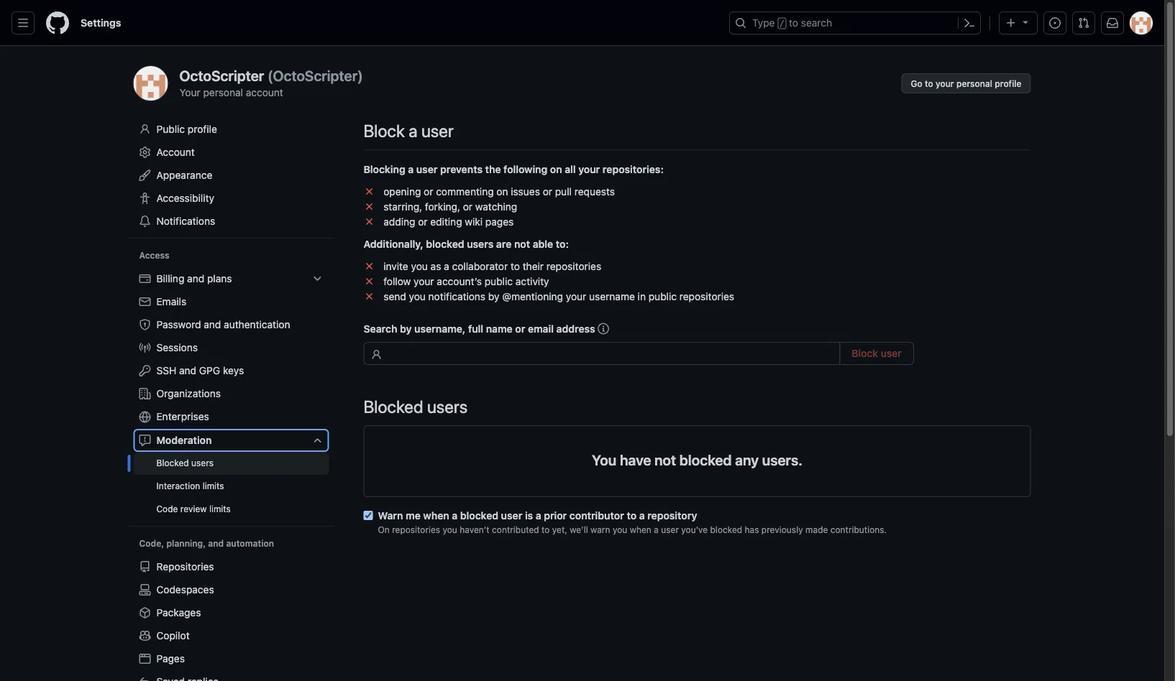 Task type: describe. For each thing, give the bounding box(es) containing it.
you right send
[[409, 291, 426, 302]]

send you notifications by @mentioning your username in public repositories
[[381, 291, 734, 302]]

public
[[156, 123, 185, 135]]

broadcast image
[[139, 342, 151, 354]]

to up on repositories you haven't contributed to yet, we'll warn you when a user you've blocked has previously made contributions.
[[627, 510, 636, 522]]

issue opened image
[[1049, 17, 1061, 29]]

prior
[[544, 510, 567, 522]]

we'll
[[570, 525, 588, 535]]

code
[[156, 504, 178, 514]]

billing
[[156, 273, 184, 285]]

moderation list
[[133, 452, 329, 521]]

account
[[246, 86, 283, 98]]

ssh and gpg keys
[[156, 365, 244, 377]]

authentication
[[224, 319, 290, 331]]

blocking a user prevents the following on all your repositories:
[[364, 163, 664, 175]]

command palette image
[[964, 17, 975, 29]]

commenting
[[436, 186, 494, 197]]

accessibility image
[[139, 193, 151, 204]]

x image for send you notifications by @mentioning your username in public repositories
[[364, 291, 375, 302]]

1 horizontal spatial profile
[[995, 78, 1021, 88]]

prevents
[[440, 163, 483, 175]]

your
[[179, 86, 200, 98]]

starring, forking, or watching
[[381, 201, 517, 212]]

1 vertical spatial public
[[648, 291, 677, 302]]

editing
[[430, 216, 462, 228]]

email
[[528, 323, 554, 335]]

account's
[[437, 275, 482, 287]]

x image for opening or commenting on issues or pull requests
[[364, 186, 375, 197]]

additionally, blocked users are not able to:
[[364, 238, 569, 250]]

emails link
[[133, 291, 329, 314]]

homepage image
[[46, 12, 69, 35]]

blocked up haven't
[[460, 510, 498, 522]]

activity
[[515, 275, 549, 287]]

invite you as a collaborator to their repositories
[[381, 260, 601, 272]]

password and authentication link
[[133, 314, 329, 337]]

your down as
[[414, 275, 434, 287]]

follow your account's public activity
[[381, 275, 549, 287]]

user inside "button"
[[881, 348, 902, 360]]

pages
[[156, 653, 185, 665]]

x image for invite you as a collaborator to their repositories
[[364, 261, 375, 272]]

packages link
[[133, 602, 329, 625]]

have
[[620, 452, 651, 468]]

0 vertical spatial blocked
[[364, 397, 423, 417]]

yet,
[[552, 525, 567, 535]]

haven't
[[460, 525, 489, 535]]

blocked down editing
[[426, 238, 464, 250]]

you left haven't
[[443, 525, 457, 535]]

block user button
[[839, 342, 914, 365]]

paintbrush image
[[139, 170, 151, 181]]

reply image
[[139, 677, 151, 682]]

warn me when a blocked user is a prior contributor to a repository
[[378, 510, 697, 522]]

or down commenting
[[463, 201, 473, 212]]

Search by username, full name or email address text field
[[364, 342, 840, 365]]

to right /
[[789, 17, 798, 29]]

notifications image
[[1107, 17, 1118, 29]]

gear image
[[139, 147, 151, 158]]

repositories
[[156, 561, 214, 573]]

Block user search field
[[364, 321, 1031, 365]]

warn
[[590, 525, 610, 535]]

are
[[496, 238, 512, 250]]

0 vertical spatial limits
[[203, 481, 224, 491]]

search
[[364, 323, 397, 335]]

you've
[[681, 525, 708, 535]]

or up forking,
[[424, 186, 433, 197]]

globe image
[[139, 412, 151, 423]]

person image inside the block user search field
[[371, 349, 382, 361]]

1 vertical spatial limits
[[209, 504, 231, 514]]

packages
[[156, 607, 201, 619]]

2 horizontal spatial repositories
[[679, 291, 734, 302]]

is
[[525, 510, 533, 522]]

account link
[[133, 141, 329, 164]]

go to your personal profile link
[[901, 73, 1031, 93]]

to inside go to your personal profile link
[[925, 78, 933, 88]]

on repositories you haven't contributed to yet, we'll warn you when a user you've blocked has previously made contributions.
[[378, 525, 887, 535]]

type
[[752, 17, 775, 29]]

repositories link
[[133, 556, 329, 579]]

1 horizontal spatial by
[[488, 291, 499, 302]]

code, planning, and automation list
[[133, 556, 329, 682]]

pages
[[485, 216, 514, 228]]

enterprises
[[156, 411, 209, 423]]

search by username, full name or email address
[[364, 323, 598, 335]]

contributor
[[569, 510, 624, 522]]

follow
[[383, 275, 411, 287]]

git pull request image
[[1078, 17, 1089, 29]]

planning,
[[166, 539, 206, 549]]

x image for adding or editing wiki pages
[[364, 216, 375, 228]]

search
[[801, 17, 832, 29]]

your right all
[[578, 163, 600, 175]]

billing and plans
[[156, 273, 232, 285]]

on
[[378, 525, 390, 535]]

interaction limits link
[[133, 475, 329, 498]]

opening or commenting on issues or pull requests
[[381, 186, 615, 197]]

collaborator
[[452, 260, 508, 272]]

able
[[533, 238, 553, 250]]

ssh and gpg keys link
[[133, 360, 329, 383]]

block user
[[852, 348, 902, 360]]

blocking
[[364, 163, 405, 175]]

key image
[[139, 365, 151, 377]]

in
[[638, 291, 646, 302]]

gpg
[[199, 365, 220, 377]]

sessions link
[[133, 337, 329, 360]]

issues
[[511, 186, 540, 197]]

contributions.
[[830, 525, 887, 535]]

shield lock image
[[139, 319, 151, 331]]

/
[[779, 19, 784, 29]]

additionally,
[[364, 238, 423, 250]]

blocked users inside moderation list
[[156, 458, 214, 468]]

you
[[592, 452, 617, 468]]

password and authentication
[[156, 319, 290, 331]]

0 horizontal spatial when
[[423, 510, 449, 522]]

blocked left has
[[710, 525, 742, 535]]

Warn me when a blocked user is a prior contributor to a repository checkbox
[[364, 511, 373, 521]]



Task type: locate. For each thing, give the bounding box(es) containing it.
me
[[406, 510, 421, 522]]

blocked
[[426, 238, 464, 250], [679, 452, 732, 468], [460, 510, 498, 522], [710, 525, 742, 535]]

1 vertical spatial person image
[[371, 349, 382, 361]]

keys
[[223, 365, 244, 377]]

1 horizontal spatial repositories
[[546, 260, 601, 272]]

0 vertical spatial person image
[[139, 124, 151, 135]]

and up repositories link
[[208, 539, 224, 549]]

1 vertical spatial users
[[427, 397, 468, 417]]

by inside the block user search field
[[400, 323, 412, 335]]

person image down search
[[371, 349, 382, 361]]

0 horizontal spatial personal
[[203, 86, 243, 98]]

automation
[[226, 539, 274, 549]]

1 vertical spatial not
[[654, 452, 676, 468]]

password
[[156, 319, 201, 331]]

browser image
[[139, 654, 151, 665]]

chevron down image
[[312, 435, 323, 447]]

block for block user
[[852, 348, 878, 360]]

type / to search
[[752, 17, 832, 29]]

0 vertical spatial repositories
[[546, 260, 601, 272]]

settings
[[81, 17, 121, 29]]

report image
[[139, 435, 151, 447]]

person image up "gear" image
[[139, 124, 151, 135]]

or left email
[[515, 323, 525, 335]]

interaction limits
[[156, 481, 224, 491]]

0 horizontal spatial block
[[364, 121, 405, 141]]

x image left adding
[[364, 216, 375, 228]]

a
[[409, 121, 417, 141], [408, 163, 414, 175], [444, 260, 449, 272], [452, 510, 458, 522], [536, 510, 541, 522], [639, 510, 645, 522], [654, 525, 659, 535]]

x image left send
[[364, 291, 375, 302]]

review
[[180, 504, 207, 514]]

public profile
[[156, 123, 217, 135]]

profile right public
[[188, 123, 217, 135]]

settings link
[[75, 12, 127, 35]]

4 x image from the top
[[364, 291, 375, 302]]

repo image
[[139, 562, 151, 573]]

plans
[[207, 273, 232, 285]]

to left their
[[511, 260, 520, 272]]

opening
[[383, 186, 421, 197]]

0 horizontal spatial repositories
[[392, 525, 440, 535]]

by
[[488, 291, 499, 302], [400, 323, 412, 335]]

0 horizontal spatial blocked
[[156, 458, 189, 468]]

public right the in
[[648, 291, 677, 302]]

send
[[383, 291, 406, 302]]

appearance link
[[133, 164, 329, 187]]

and right ssh
[[179, 365, 196, 377]]

code review limits link
[[133, 498, 329, 521]]

your up 'address'
[[566, 291, 586, 302]]

1 horizontal spatial on
[[550, 163, 562, 175]]

profile
[[995, 78, 1021, 88], [188, 123, 217, 135]]

repositories
[[546, 260, 601, 272], [679, 291, 734, 302], [392, 525, 440, 535]]

bell image
[[139, 216, 151, 227]]

limits
[[203, 481, 224, 491], [209, 504, 231, 514]]

1 horizontal spatial block
[[852, 348, 878, 360]]

when down the repository
[[630, 525, 651, 535]]

0 vertical spatial block
[[364, 121, 405, 141]]

username,
[[414, 323, 466, 335]]

1 horizontal spatial public
[[648, 291, 677, 302]]

watching
[[475, 201, 517, 212]]

account
[[156, 146, 195, 158]]

moderation button
[[133, 429, 329, 452]]

to left yet, at the left bottom of the page
[[541, 525, 550, 535]]

package image
[[139, 608, 151, 619]]

blocked users
[[364, 397, 468, 417], [156, 458, 214, 468]]

2 vertical spatial repositories
[[392, 525, 440, 535]]

repositories down to:
[[546, 260, 601, 272]]

user
[[421, 121, 454, 141], [416, 163, 438, 175], [881, 348, 902, 360], [501, 510, 522, 522], [661, 525, 679, 535]]

0 vertical spatial public
[[485, 275, 513, 287]]

1 x image from the top
[[364, 186, 375, 197]]

1 vertical spatial profile
[[188, 123, 217, 135]]

personal inside octoscripter (octoscripter) your personal account
[[203, 86, 243, 98]]

1 vertical spatial by
[[400, 323, 412, 335]]

notifications
[[156, 215, 215, 227]]

blocked left any
[[679, 452, 732, 468]]

contributed
[[492, 525, 539, 535]]

you left as
[[411, 260, 428, 272]]

0 vertical spatial blocked users
[[364, 397, 468, 417]]

copilot
[[156, 630, 190, 642]]

x image down blocking
[[364, 186, 375, 197]]

0 horizontal spatial blocked users
[[156, 458, 214, 468]]

octoscripter
[[179, 67, 264, 84]]

interaction
[[156, 481, 200, 491]]

pages link
[[133, 648, 329, 671]]

person image
[[139, 124, 151, 135], [371, 349, 382, 361]]

limits down interaction limits link
[[209, 504, 231, 514]]

to
[[789, 17, 798, 29], [925, 78, 933, 88], [511, 260, 520, 272], [627, 510, 636, 522], [541, 525, 550, 535]]

and for gpg
[[179, 365, 196, 377]]

@octoscripter image
[[133, 66, 168, 101]]

emails
[[156, 296, 186, 308]]

block inside "button"
[[852, 348, 878, 360]]

repositories up the block user search field
[[679, 291, 734, 302]]

0 horizontal spatial person image
[[139, 124, 151, 135]]

1 horizontal spatial personal
[[956, 78, 992, 88]]

0 vertical spatial not
[[514, 238, 530, 250]]

not right are
[[514, 238, 530, 250]]

0 horizontal spatial profile
[[188, 123, 217, 135]]

0 vertical spatial users
[[467, 238, 494, 250]]

2 x image from the top
[[364, 261, 375, 272]]

all
[[565, 163, 576, 175]]

by right search
[[400, 323, 412, 335]]

1 horizontal spatial blocked
[[364, 397, 423, 417]]

copilot image
[[139, 631, 151, 642]]

triangle down image
[[1020, 16, 1031, 28]]

users inside 'blocked users' link
[[191, 458, 214, 468]]

@mentioning
[[502, 291, 563, 302]]

name
[[486, 323, 513, 335]]

0 horizontal spatial not
[[514, 238, 530, 250]]

x image left follow
[[364, 276, 375, 287]]

and inside dropdown button
[[187, 273, 204, 285]]

profile down plus image
[[995, 78, 1021, 88]]

1 horizontal spatial blocked users
[[364, 397, 468, 417]]

organization image
[[139, 388, 151, 400]]

0 horizontal spatial public
[[485, 275, 513, 287]]

wiki
[[465, 216, 483, 228]]

users.
[[762, 452, 802, 468]]

public down invite you as a collaborator to their repositories
[[485, 275, 513, 287]]

adding
[[383, 216, 415, 228]]

access
[[139, 251, 169, 261]]

repositories down me
[[392, 525, 440, 535]]

and left plans
[[187, 273, 204, 285]]

ssh
[[156, 365, 176, 377]]

forking,
[[425, 201, 460, 212]]

go to your personal profile
[[911, 78, 1021, 88]]

requests
[[574, 186, 615, 197]]

plus image
[[1005, 17, 1017, 29]]

not
[[514, 238, 530, 250], [654, 452, 676, 468]]

2 vertical spatial users
[[191, 458, 214, 468]]

learn more about blocking a user image
[[598, 323, 609, 335]]

mail image
[[139, 296, 151, 308]]

limits down 'blocked users' link
[[203, 481, 224, 491]]

1 horizontal spatial not
[[654, 452, 676, 468]]

1 vertical spatial when
[[630, 525, 651, 535]]

personal down octoscripter
[[203, 86, 243, 98]]

1 vertical spatial on
[[496, 186, 508, 197]]

and for plans
[[187, 273, 204, 285]]

accessibility link
[[133, 187, 329, 210]]

and down emails link
[[204, 319, 221, 331]]

invite
[[383, 260, 408, 272]]

0 horizontal spatial on
[[496, 186, 508, 197]]

(octoscripter)
[[267, 67, 363, 84]]

personal for to
[[956, 78, 992, 88]]

your right go
[[935, 78, 954, 88]]

on up watching
[[496, 186, 508, 197]]

code review limits
[[156, 504, 231, 514]]

code,
[[139, 539, 164, 549]]

access list
[[133, 267, 329, 521]]

1 horizontal spatial when
[[630, 525, 651, 535]]

when right me
[[423, 510, 449, 522]]

accessibility
[[156, 192, 214, 204]]

to right go
[[925, 78, 933, 88]]

or inside the block user search field
[[515, 323, 525, 335]]

has
[[745, 525, 759, 535]]

1 vertical spatial blocked users
[[156, 458, 214, 468]]

by down invite you as a collaborator to their repositories
[[488, 291, 499, 302]]

x image for follow your account's public activity
[[364, 276, 375, 287]]

not right have
[[654, 452, 676, 468]]

x image
[[364, 186, 375, 197], [364, 261, 375, 272], [364, 276, 375, 287], [364, 291, 375, 302]]

made
[[805, 525, 828, 535]]

0 vertical spatial x image
[[364, 201, 375, 212]]

0 vertical spatial by
[[488, 291, 499, 302]]

enterprises link
[[133, 406, 329, 429]]

1 vertical spatial repositories
[[679, 291, 734, 302]]

and inside "link"
[[179, 365, 196, 377]]

1 vertical spatial x image
[[364, 216, 375, 228]]

2 x image from the top
[[364, 216, 375, 228]]

public profile link
[[133, 118, 329, 141]]

1 x image from the top
[[364, 201, 375, 212]]

you right warn
[[613, 525, 627, 535]]

codespaces image
[[139, 585, 151, 596]]

address
[[556, 323, 595, 335]]

code, planning, and automation
[[139, 539, 274, 549]]

to:
[[556, 238, 569, 250]]

or right adding
[[418, 216, 428, 228]]

organizations link
[[133, 383, 329, 406]]

personal right go
[[956, 78, 992, 88]]

full
[[468, 323, 483, 335]]

and for authentication
[[204, 319, 221, 331]]

x image left invite
[[364, 261, 375, 272]]

1 vertical spatial blocked
[[156, 458, 189, 468]]

3 x image from the top
[[364, 276, 375, 287]]

x image
[[364, 201, 375, 212], [364, 216, 375, 228]]

0 horizontal spatial by
[[400, 323, 412, 335]]

pull
[[555, 186, 572, 197]]

x image for starring, forking, or watching
[[364, 201, 375, 212]]

moderation
[[156, 435, 212, 447]]

1 vertical spatial block
[[852, 348, 878, 360]]

person image inside 'public profile' link
[[139, 124, 151, 135]]

0 vertical spatial on
[[550, 163, 562, 175]]

personal for (octoscripter)
[[203, 86, 243, 98]]

warn
[[378, 510, 403, 522]]

go
[[911, 78, 922, 88]]

blocked inside moderation list
[[156, 458, 189, 468]]

0 vertical spatial when
[[423, 510, 449, 522]]

the
[[485, 163, 501, 175]]

or left 'pull'
[[543, 186, 552, 197]]

x image left starring, at the top of the page
[[364, 201, 375, 212]]

1 horizontal spatial person image
[[371, 349, 382, 361]]

billing and plans button
[[133, 267, 329, 291]]

block for block a user
[[364, 121, 405, 141]]

their
[[523, 260, 544, 272]]

on left all
[[550, 163, 562, 175]]

0 vertical spatial profile
[[995, 78, 1021, 88]]

copilot link
[[133, 625, 329, 648]]



Task type: vqa. For each thing, say whether or not it's contained in the screenshot.
View reviewed changes
no



